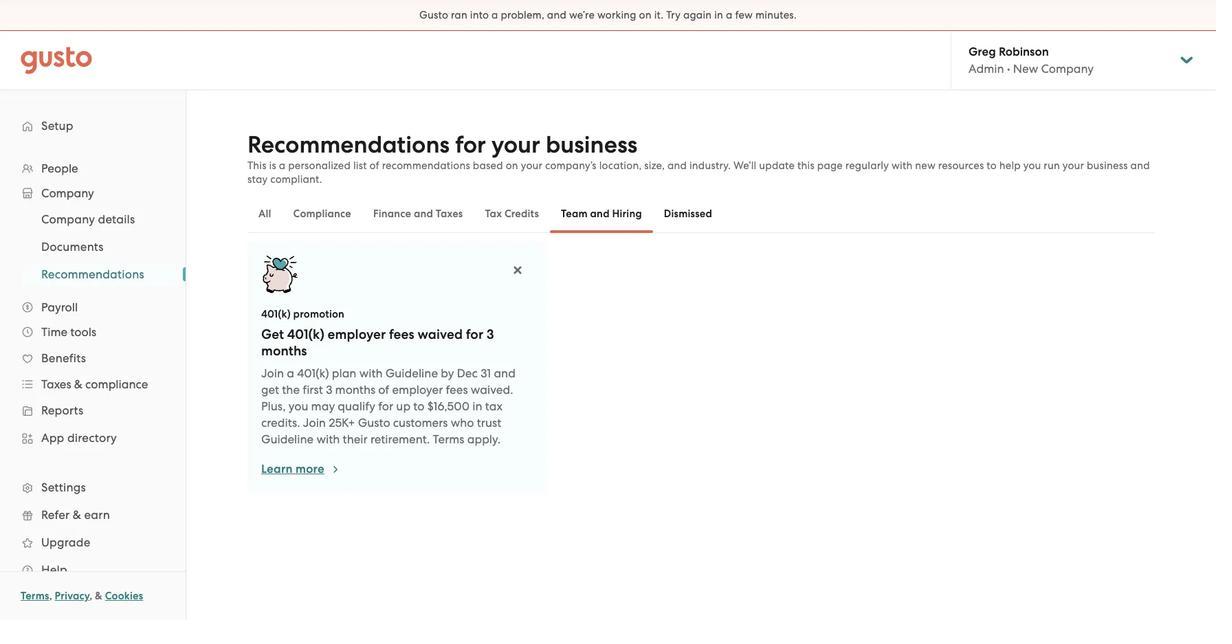 Task type: describe. For each thing, give the bounding box(es) containing it.
taxes & compliance button
[[14, 372, 172, 397]]

gusto ran into a problem, and we're working on it. try again in a few minutes.
[[420, 9, 797, 21]]

team and hiring
[[561, 208, 642, 220]]

cookies button
[[105, 588, 143, 605]]

finance
[[373, 208, 411, 220]]

months inside join a 401(k) plan with guideline by dec 31 and get the first 3 months of employer fees waived. plus, you may qualify for up to $16,500 in tax credits. join 25k+ gusto customers who trust guideline with their retirement. terms apply.
[[335, 383, 376, 397]]

list
[[354, 160, 367, 172]]

run
[[1044, 160, 1061, 172]]

reports
[[41, 404, 84, 418]]

for inside join a 401(k) plan with guideline by dec 31 and get the first 3 months of employer fees waived. plus, you may qualify for up to $16,500 in tax credits. join 25k+ gusto customers who trust guideline with their retirement. terms apply.
[[378, 400, 394, 413]]

earn
[[84, 508, 110, 522]]

$16,500
[[428, 400, 470, 413]]

employer inside 401(k) promotion get 401(k) employer fees waived for 3 months
[[328, 327, 386, 343]]

0 vertical spatial in
[[715, 9, 724, 21]]

admin
[[969, 62, 1005, 76]]

and inside the finance and taxes 'button'
[[414, 208, 433, 220]]

for inside 401(k) promotion get 401(k) employer fees waived for 3 months
[[466, 327, 484, 343]]

company's
[[545, 160, 597, 172]]

privacy
[[55, 590, 90, 603]]

up
[[396, 400, 411, 413]]

setup
[[41, 119, 73, 133]]

is
[[269, 160, 276, 172]]

ran
[[451, 9, 468, 21]]

into
[[470, 9, 489, 21]]

try
[[667, 9, 681, 21]]

taxes inside dropdown button
[[41, 378, 71, 391]]

dismissed button
[[653, 197, 724, 230]]

this
[[248, 160, 267, 172]]

& for earn
[[73, 508, 81, 522]]

based
[[473, 160, 503, 172]]

terms , privacy , & cookies
[[21, 590, 143, 603]]

on inside recommendations for your business this is a personalized list of recommendations based on your company's location, size, and industry. we'll update this page regularly with new resources to help you run your business and stay compliant.
[[506, 160, 519, 172]]

tax
[[485, 400, 503, 413]]

new
[[916, 160, 936, 172]]

a inside recommendations for your business this is a personalized list of recommendations based on your company's location, size, and industry. we'll update this page regularly with new resources to help you run your business and stay compliant.
[[279, 160, 286, 172]]

refer & earn link
[[14, 503, 172, 528]]

taxes & compliance
[[41, 378, 148, 391]]

tax credits button
[[474, 197, 550, 230]]

plan
[[332, 367, 357, 380]]

gusto navigation element
[[0, 90, 186, 606]]

size,
[[645, 160, 665, 172]]

waived.
[[471, 383, 513, 397]]

directory
[[67, 431, 117, 445]]

tax credits
[[485, 208, 539, 220]]

update
[[760, 160, 795, 172]]

tax
[[485, 208, 502, 220]]

payroll
[[41, 301, 78, 314]]

setup link
[[14, 113, 172, 138]]

privacy link
[[55, 590, 90, 603]]

you inside recommendations for your business this is a personalized list of recommendations based on your company's location, size, and industry. we'll update this page regularly with new resources to help you run your business and stay compliant.
[[1024, 160, 1042, 172]]

list containing company details
[[0, 206, 186, 288]]

hiring
[[613, 208, 642, 220]]

app
[[41, 431, 64, 445]]

location,
[[600, 160, 642, 172]]

help
[[41, 563, 67, 577]]

0 vertical spatial guideline
[[386, 367, 438, 380]]

a left few
[[726, 9, 733, 21]]

fees inside 401(k) promotion get 401(k) employer fees waived for 3 months
[[389, 327, 415, 343]]

recommendations
[[382, 160, 470, 172]]

documents
[[41, 240, 104, 254]]

recommendation categories for your business tab list
[[248, 195, 1156, 233]]

team
[[561, 208, 588, 220]]

settings
[[41, 481, 86, 495]]

list containing people
[[0, 156, 186, 584]]

reports link
[[14, 398, 172, 423]]

credits
[[505, 208, 539, 220]]

their
[[343, 433, 368, 446]]

help link
[[14, 558, 172, 583]]

company details
[[41, 213, 135, 226]]

2 vertical spatial &
[[95, 590, 103, 603]]

by
[[441, 367, 454, 380]]

who
[[451, 416, 474, 430]]

we're
[[569, 9, 595, 21]]

recommendations link
[[25, 262, 172, 287]]

time
[[41, 325, 67, 339]]

terms inside join a 401(k) plan with guideline by dec 31 and get the first 3 months of employer fees waived. plus, you may qualify for up to $16,500 in tax credits. join 25k+ gusto customers who trust guideline with their retirement. terms apply.
[[433, 433, 465, 446]]

first
[[303, 383, 323, 397]]

terms link
[[21, 590, 49, 603]]

benefits
[[41, 351, 86, 365]]

finance and taxes
[[373, 208, 463, 220]]

and inside team and hiring button
[[591, 208, 610, 220]]

0 horizontal spatial join
[[261, 367, 284, 380]]

all
[[259, 208, 271, 220]]

refer & earn
[[41, 508, 110, 522]]

time tools button
[[14, 320, 172, 345]]

problem,
[[501, 9, 545, 21]]

industry.
[[690, 160, 731, 172]]

greg robinson admin • new company
[[969, 45, 1094, 76]]

dec
[[457, 367, 478, 380]]

refer
[[41, 508, 70, 522]]

we'll
[[734, 160, 757, 172]]

0 vertical spatial 401(k)
[[261, 308, 291, 321]]



Task type: vqa. For each thing, say whether or not it's contained in the screenshot.
Recommendations inside Recommendations For Your Business This Is A Personalized List Of Recommendations Based On Your Company'S Location, Size, And Industry. We'Ll Update This Page Regularly With New Resources To Help You Run Your Business And Stay Compliant.
yes



Task type: locate. For each thing, give the bounding box(es) containing it.
home image
[[21, 46, 92, 74]]

fees left waived
[[389, 327, 415, 343]]

0 vertical spatial 3
[[487, 327, 494, 343]]

2 vertical spatial for
[[378, 400, 394, 413]]

company inside dropdown button
[[41, 186, 94, 200]]

1 vertical spatial to
[[414, 400, 425, 413]]

credits.
[[261, 416, 300, 430]]

learn
[[261, 462, 293, 477]]

401(k) up first
[[297, 367, 329, 380]]

employer
[[328, 327, 386, 343], [392, 383, 443, 397]]

1 horizontal spatial taxes
[[436, 208, 463, 220]]

1 vertical spatial join
[[303, 416, 326, 430]]

tools
[[70, 325, 96, 339]]

1 horizontal spatial guideline
[[386, 367, 438, 380]]

0 horizontal spatial gusto
[[358, 416, 390, 430]]

0 vertical spatial on
[[639, 9, 652, 21]]

months up qualify
[[335, 383, 376, 397]]

gusto left "ran"
[[420, 9, 449, 21]]

25k+
[[329, 416, 355, 430]]

of
[[370, 160, 380, 172], [379, 383, 390, 397]]

0 vertical spatial gusto
[[420, 9, 449, 21]]

recommendations for recommendations
[[41, 268, 144, 281]]

terms down help
[[21, 590, 49, 603]]

compliance
[[85, 378, 148, 391]]

recommendations for recommendations for your business this is a personalized list of recommendations based on your company's location, size, and industry. we'll update this page regularly with new resources to help you run your business and stay compliant.
[[248, 131, 450, 159]]

1 vertical spatial employer
[[392, 383, 443, 397]]

0 horizontal spatial in
[[473, 400, 483, 413]]

with
[[892, 160, 913, 172], [360, 367, 383, 380], [317, 433, 340, 446]]

personalized
[[288, 160, 351, 172]]

your
[[492, 131, 541, 159], [521, 160, 543, 172], [1063, 160, 1085, 172]]

fees up $16,500
[[446, 383, 468, 397]]

1 vertical spatial months
[[335, 383, 376, 397]]

2 vertical spatial company
[[41, 213, 95, 226]]

company right the new
[[1042, 62, 1094, 76]]

on left it.
[[639, 9, 652, 21]]

1 horizontal spatial employer
[[392, 383, 443, 397]]

1 horizontal spatial business
[[1088, 160, 1129, 172]]

1 vertical spatial 3
[[326, 383, 333, 397]]

1 vertical spatial in
[[473, 400, 483, 413]]

2 horizontal spatial with
[[892, 160, 913, 172]]

0 horizontal spatial business
[[546, 131, 638, 159]]

business
[[546, 131, 638, 159], [1088, 160, 1129, 172]]

2 , from the left
[[90, 590, 92, 603]]

1 horizontal spatial 3
[[487, 327, 494, 343]]

guideline down credits.
[[261, 433, 314, 446]]

1 vertical spatial gusto
[[358, 416, 390, 430]]

0 horizontal spatial ,
[[49, 590, 52, 603]]

this
[[798, 160, 815, 172]]

& for compliance
[[74, 378, 82, 391]]

& left earn
[[73, 508, 81, 522]]

0 vertical spatial business
[[546, 131, 638, 159]]

to inside join a 401(k) plan with guideline by dec 31 and get the first 3 months of employer fees waived. plus, you may qualify for up to $16,500 in tax credits. join 25k+ gusto customers who trust guideline with their retirement. terms apply.
[[414, 400, 425, 413]]

0 vertical spatial months
[[261, 343, 307, 359]]

employer up plan
[[328, 327, 386, 343]]

terms down who
[[433, 433, 465, 446]]

business right run
[[1088, 160, 1129, 172]]

& left cookies button
[[95, 590, 103, 603]]

regularly
[[846, 160, 889, 172]]

waived
[[418, 327, 463, 343]]

2 vertical spatial with
[[317, 433, 340, 446]]

recommendations for your business this is a personalized list of recommendations based on your company's location, size, and industry. we'll update this page regularly with new resources to help you run your business and stay compliant.
[[248, 131, 1151, 186]]

app directory
[[41, 431, 117, 445]]

join down the may
[[303, 416, 326, 430]]

with left new
[[892, 160, 913, 172]]

1 horizontal spatial to
[[987, 160, 997, 172]]

with inside recommendations for your business this is a personalized list of recommendations based on your company's location, size, and industry. we'll update this page regularly with new resources to help you run your business and stay compliant.
[[892, 160, 913, 172]]

0 vertical spatial you
[[1024, 160, 1042, 172]]

customers
[[393, 416, 448, 430]]

3 inside join a 401(k) plan with guideline by dec 31 and get the first 3 months of employer fees waived. plus, you may qualify for up to $16,500 in tax credits. join 25k+ gusto customers who trust guideline with their retirement. terms apply.
[[326, 383, 333, 397]]

of inside join a 401(k) plan with guideline by dec 31 and get the first 3 months of employer fees waived. plus, you may qualify for up to $16,500 in tax credits. join 25k+ gusto customers who trust guideline with their retirement. terms apply.
[[379, 383, 390, 397]]

3 right first
[[326, 383, 333, 397]]

recommendations inside gusto navigation element
[[41, 268, 144, 281]]

0 vertical spatial taxes
[[436, 208, 463, 220]]

1 horizontal spatial you
[[1024, 160, 1042, 172]]

dismissed
[[664, 208, 713, 220]]

0 horizontal spatial 3
[[326, 383, 333, 397]]

401(k) up get
[[261, 308, 291, 321]]

1 vertical spatial for
[[466, 327, 484, 343]]

gusto inside join a 401(k) plan with guideline by dec 31 and get the first 3 months of employer fees waived. plus, you may qualify for up to $16,500 in tax credits. join 25k+ gusto customers who trust guideline with their retirement. terms apply.
[[358, 416, 390, 430]]

company button
[[14, 181, 172, 206]]

to right up
[[414, 400, 425, 413]]

0 vertical spatial terms
[[433, 433, 465, 446]]

you inside join a 401(k) plan with guideline by dec 31 and get the first 3 months of employer fees waived. plus, you may qualify for up to $16,500 in tax credits. join 25k+ gusto customers who trust guideline with their retirement. terms apply.
[[289, 400, 308, 413]]

1 horizontal spatial months
[[335, 383, 376, 397]]

employer inside join a 401(k) plan with guideline by dec 31 and get the first 3 months of employer fees waived. plus, you may qualify for up to $16,500 in tax credits. join 25k+ gusto customers who trust guideline with their retirement. terms apply.
[[392, 383, 443, 397]]

1 horizontal spatial on
[[639, 9, 652, 21]]

all button
[[248, 197, 282, 230]]

0 vertical spatial &
[[74, 378, 82, 391]]

apply.
[[468, 433, 501, 446]]

on
[[639, 9, 652, 21], [506, 160, 519, 172]]

list
[[0, 156, 186, 584], [0, 206, 186, 288]]

upgrade link
[[14, 530, 172, 555]]

taxes left tax
[[436, 208, 463, 220]]

finance and taxes button
[[362, 197, 474, 230]]

recommendations down documents link
[[41, 268, 144, 281]]

1 vertical spatial of
[[379, 383, 390, 397]]

months down get
[[261, 343, 307, 359]]

1 horizontal spatial recommendations
[[248, 131, 450, 159]]

401(k) down promotion
[[287, 327, 325, 343]]

you left run
[[1024, 160, 1042, 172]]

1 vertical spatial company
[[41, 186, 94, 200]]

taxes inside 'button'
[[436, 208, 463, 220]]

qualify
[[338, 400, 376, 413]]

& inside dropdown button
[[74, 378, 82, 391]]

guideline
[[386, 367, 438, 380], [261, 433, 314, 446]]

for inside recommendations for your business this is a personalized list of recommendations based on your company's location, size, and industry. we'll update this page regularly with new resources to help you run your business and stay compliant.
[[455, 131, 486, 159]]

0 vertical spatial recommendations
[[248, 131, 450, 159]]

1 , from the left
[[49, 590, 52, 603]]

1 vertical spatial taxes
[[41, 378, 71, 391]]

recommendations inside recommendations for your business this is a personalized list of recommendations based on your company's location, size, and industry. we'll update this page regularly with new resources to help you run your business and stay compliant.
[[248, 131, 450, 159]]

fees
[[389, 327, 415, 343], [446, 383, 468, 397]]

to
[[987, 160, 997, 172], [414, 400, 425, 413]]

0 horizontal spatial terms
[[21, 590, 49, 603]]

robinson
[[999, 45, 1049, 59]]

1 horizontal spatial gusto
[[420, 9, 449, 21]]

it.
[[655, 9, 664, 21]]

& down benefits link
[[74, 378, 82, 391]]

1 vertical spatial &
[[73, 508, 81, 522]]

taxes up reports
[[41, 378, 71, 391]]

0 vertical spatial employer
[[328, 327, 386, 343]]

1 horizontal spatial join
[[303, 416, 326, 430]]

0 horizontal spatial guideline
[[261, 433, 314, 446]]

working
[[598, 9, 637, 21]]

for right waived
[[466, 327, 484, 343]]

may
[[311, 400, 335, 413]]

your up based
[[492, 131, 541, 159]]

2 vertical spatial 401(k)
[[297, 367, 329, 380]]

3
[[487, 327, 494, 343], [326, 383, 333, 397]]

promotion
[[293, 308, 345, 321]]

1 list from the top
[[0, 156, 186, 584]]

greg
[[969, 45, 997, 59]]

a right is
[[279, 160, 286, 172]]

0 vertical spatial join
[[261, 367, 284, 380]]

, left 'privacy' "link"
[[49, 590, 52, 603]]

you
[[1024, 160, 1042, 172], [289, 400, 308, 413]]

company for company
[[41, 186, 94, 200]]

31
[[481, 367, 491, 380]]

you down the
[[289, 400, 308, 413]]

minutes.
[[756, 9, 797, 21]]

get
[[261, 327, 284, 343]]

join
[[261, 367, 284, 380], [303, 416, 326, 430]]

compliance
[[293, 208, 351, 220]]

to left help
[[987, 160, 997, 172]]

guideline up up
[[386, 367, 438, 380]]

and inside join a 401(k) plan with guideline by dec 31 and get the first 3 months of employer fees waived. plus, you may qualify for up to $16,500 in tax credits. join 25k+ gusto customers who trust guideline with their retirement. terms apply.
[[494, 367, 516, 380]]

1 horizontal spatial in
[[715, 9, 724, 21]]

1 vertical spatial you
[[289, 400, 308, 413]]

0 horizontal spatial with
[[317, 433, 340, 446]]

for left up
[[378, 400, 394, 413]]

app directory link
[[14, 426, 172, 451]]

0 vertical spatial to
[[987, 160, 997, 172]]

1 vertical spatial terms
[[21, 590, 49, 603]]

0 horizontal spatial taxes
[[41, 378, 71, 391]]

stay
[[248, 173, 268, 186]]

learn more
[[261, 462, 325, 477]]

3 up 31
[[487, 327, 494, 343]]

months inside 401(k) promotion get 401(k) employer fees waived for 3 months
[[261, 343, 307, 359]]

401(k)
[[261, 308, 291, 321], [287, 327, 325, 343], [297, 367, 329, 380]]

0 horizontal spatial recommendations
[[41, 268, 144, 281]]

months
[[261, 343, 307, 359], [335, 383, 376, 397]]

1 vertical spatial on
[[506, 160, 519, 172]]

your left company's on the left top
[[521, 160, 543, 172]]

more
[[296, 462, 325, 477]]

the
[[282, 383, 300, 397]]

1 vertical spatial guideline
[[261, 433, 314, 446]]

3 inside 401(k) promotion get 401(k) employer fees waived for 3 months
[[487, 327, 494, 343]]

people
[[41, 162, 78, 175]]

0 horizontal spatial on
[[506, 160, 519, 172]]

fees inside join a 401(k) plan with guideline by dec 31 and get the first 3 months of employer fees waived. plus, you may qualify for up to $16,500 in tax credits. join 25k+ gusto customers who trust guideline with their retirement. terms apply.
[[446, 383, 468, 397]]

new
[[1014, 62, 1039, 76]]

company inside greg robinson admin • new company
[[1042, 62, 1094, 76]]

a inside join a 401(k) plan with guideline by dec 31 and get the first 3 months of employer fees waived. plus, you may qualify for up to $16,500 in tax credits. join 25k+ gusto customers who trust guideline with their retirement. terms apply.
[[287, 367, 294, 380]]

0 horizontal spatial fees
[[389, 327, 415, 343]]

cookies
[[105, 590, 143, 603]]

gusto down qualify
[[358, 416, 390, 430]]

team and hiring button
[[550, 197, 653, 230]]

0 vertical spatial company
[[1042, 62, 1094, 76]]

join a 401(k) plan with guideline by dec 31 and get the first 3 months of employer fees waived. plus, you may qualify for up to $16,500 in tax credits. join 25k+ gusto customers who trust guideline with their retirement. terms apply.
[[261, 367, 516, 446]]

0 horizontal spatial to
[[414, 400, 425, 413]]

401(k) inside join a 401(k) plan with guideline by dec 31 and get the first 3 months of employer fees waived. plus, you may qualify for up to $16,500 in tax credits. join 25k+ gusto customers who trust guideline with their retirement. terms apply.
[[297, 367, 329, 380]]

on right based
[[506, 160, 519, 172]]

again
[[684, 9, 712, 21]]

with down 25k+
[[317, 433, 340, 446]]

help
[[1000, 160, 1021, 172]]

1 vertical spatial fees
[[446, 383, 468, 397]]

0 horizontal spatial employer
[[328, 327, 386, 343]]

0 horizontal spatial months
[[261, 343, 307, 359]]

0 vertical spatial fees
[[389, 327, 415, 343]]

company for company details
[[41, 213, 95, 226]]

recommendations up list
[[248, 131, 450, 159]]

in left tax
[[473, 400, 483, 413]]

business up company's on the left top
[[546, 131, 638, 159]]

company up documents
[[41, 213, 95, 226]]

1 horizontal spatial terms
[[433, 433, 465, 446]]

1 horizontal spatial with
[[360, 367, 383, 380]]

2 list from the top
[[0, 206, 186, 288]]

&
[[74, 378, 82, 391], [73, 508, 81, 522], [95, 590, 103, 603]]

0 vertical spatial with
[[892, 160, 913, 172]]

get
[[261, 383, 279, 397]]

a up the
[[287, 367, 294, 380]]

401(k) promotion get 401(k) employer fees waived for 3 months
[[261, 308, 494, 359]]

details
[[98, 213, 135, 226]]

recommendations
[[248, 131, 450, 159], [41, 268, 144, 281]]

people button
[[14, 156, 172, 181]]

with right plan
[[360, 367, 383, 380]]

join up get
[[261, 367, 284, 380]]

compliance button
[[282, 197, 362, 230]]

0 vertical spatial of
[[370, 160, 380, 172]]

1 vertical spatial recommendations
[[41, 268, 144, 281]]

1 vertical spatial 401(k)
[[287, 327, 325, 343]]

in inside join a 401(k) plan with guideline by dec 31 and get the first 3 months of employer fees waived. plus, you may qualify for up to $16,500 in tax credits. join 25k+ gusto customers who trust guideline with their retirement. terms apply.
[[473, 400, 483, 413]]

1 horizontal spatial fees
[[446, 383, 468, 397]]

page
[[818, 160, 843, 172]]

, down help 'link'
[[90, 590, 92, 603]]

1 vertical spatial with
[[360, 367, 383, 380]]

trust
[[477, 416, 502, 430]]

for up based
[[455, 131, 486, 159]]

0 vertical spatial for
[[455, 131, 486, 159]]

employer up up
[[392, 383, 443, 397]]

a right into
[[492, 9, 498, 21]]

company down people
[[41, 186, 94, 200]]

1 horizontal spatial ,
[[90, 590, 92, 603]]

of inside recommendations for your business this is a personalized list of recommendations based on your company's location, size, and industry. we'll update this page regularly with new resources to help you run your business and stay compliant.
[[370, 160, 380, 172]]

in
[[715, 9, 724, 21], [473, 400, 483, 413]]

to inside recommendations for your business this is a personalized list of recommendations based on your company's location, size, and industry. we'll update this page regularly with new resources to help you run your business and stay compliant.
[[987, 160, 997, 172]]

in right again on the right top of the page
[[715, 9, 724, 21]]

0 horizontal spatial you
[[289, 400, 308, 413]]

1 vertical spatial business
[[1088, 160, 1129, 172]]

taxes
[[436, 208, 463, 220], [41, 378, 71, 391]]

benefits link
[[14, 346, 172, 371]]

your right run
[[1063, 160, 1085, 172]]

•
[[1008, 62, 1011, 76]]

settings link
[[14, 475, 172, 500]]



